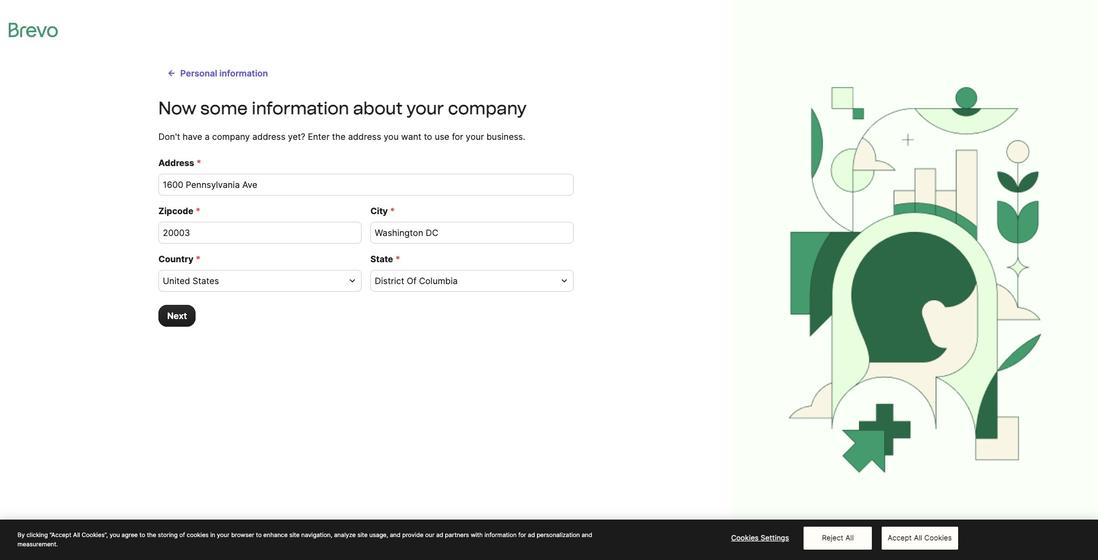Task type: describe. For each thing, give the bounding box(es) containing it.
by
[[17, 531, 25, 539]]

0 vertical spatial company
[[448, 98, 527, 119]]

storing
[[158, 531, 178, 539]]

personal information
[[180, 68, 268, 79]]

zipcode *
[[158, 205, 201, 216]]

reject
[[822, 533, 844, 542]]

0 horizontal spatial to
[[139, 531, 145, 539]]

with
[[471, 531, 483, 539]]

united states
[[163, 275, 219, 286]]

cookies
[[187, 531, 209, 539]]

all for accept all cookies
[[914, 533, 922, 542]]

clicking
[[26, 531, 48, 539]]

0 vertical spatial your
[[407, 98, 444, 119]]

analyze
[[334, 531, 356, 539]]

* for zipcode *
[[196, 205, 201, 216]]

* for country *
[[196, 254, 201, 264]]

1 horizontal spatial to
[[256, 531, 262, 539]]

cookies settings button
[[726, 527, 794, 549]]

personal
[[180, 68, 217, 79]]

some
[[200, 98, 248, 119]]

about
[[353, 98, 403, 119]]

1 ad from the left
[[436, 531, 443, 539]]

don't
[[158, 131, 180, 142]]

don't have a company address yet? enter the address you want to use for your business.
[[158, 131, 525, 142]]

* for state *
[[395, 254, 400, 264]]

personal information button
[[158, 62, 277, 84]]

settings
[[761, 533, 789, 542]]

2 site from the left
[[357, 531, 368, 539]]

cookies",
[[82, 531, 108, 539]]

accept all cookies
[[888, 533, 952, 542]]

usage,
[[369, 531, 388, 539]]

accept all cookies button
[[882, 527, 958, 549]]

address
[[158, 157, 194, 168]]

next
[[167, 310, 187, 321]]

provide
[[402, 531, 424, 539]]

"accept
[[50, 531, 71, 539]]

reject all button
[[804, 527, 872, 549]]

zipcode
[[158, 205, 193, 216]]

information inside 'button'
[[219, 68, 268, 79]]

columbia
[[419, 275, 458, 286]]

all for reject all
[[846, 533, 854, 542]]

business.
[[486, 131, 525, 142]]

state
[[370, 254, 393, 264]]

0 vertical spatial the
[[332, 131, 346, 142]]

all inside "by clicking "accept all cookies", you agree to the storing of cookies in your browser to enhance site navigation, analyze site usage, and provide our ad partners with information for ad personalization and measurement."
[[73, 531, 80, 539]]

reject all
[[822, 533, 854, 542]]

a
[[205, 131, 210, 142]]

state *
[[370, 254, 400, 264]]

now some information about your company
[[158, 98, 527, 119]]

your inside "by clicking "accept all cookies", you agree to the storing of cookies in your browser to enhance site navigation, analyze site usage, and provide our ad partners with information for ad personalization and measurement."
[[217, 531, 229, 539]]

agree
[[122, 531, 138, 539]]

city *
[[370, 205, 395, 216]]

* for address *
[[196, 157, 201, 168]]

2 horizontal spatial your
[[466, 131, 484, 142]]

information inside "by clicking "accept all cookies", you agree to the storing of cookies in your browser to enhance site navigation, analyze site usage, and provide our ad partners with information for ad personalization and measurement."
[[485, 531, 517, 539]]

district of columbia button
[[370, 270, 574, 292]]



Task type: vqa. For each thing, say whether or not it's contained in the screenshot.
need
no



Task type: locate. For each thing, give the bounding box(es) containing it.
1 horizontal spatial for
[[518, 531, 526, 539]]

1 horizontal spatial your
[[407, 98, 444, 119]]

your left "business."
[[466, 131, 484, 142]]

country *
[[158, 254, 201, 264]]

states
[[193, 275, 219, 286]]

0 horizontal spatial for
[[452, 131, 463, 142]]

use
[[435, 131, 449, 142]]

1 vertical spatial you
[[110, 531, 120, 539]]

all right reject at bottom right
[[846, 533, 854, 542]]

company right a
[[212, 131, 250, 142]]

0 horizontal spatial you
[[110, 531, 120, 539]]

* right address
[[196, 157, 201, 168]]

1 horizontal spatial and
[[582, 531, 592, 539]]

0 vertical spatial for
[[452, 131, 463, 142]]

1 vertical spatial for
[[518, 531, 526, 539]]

cookies left 'settings'
[[731, 533, 759, 542]]

1 horizontal spatial address
[[348, 131, 381, 142]]

to right browser
[[256, 531, 262, 539]]

company up "business."
[[448, 98, 527, 119]]

united states button
[[158, 270, 362, 292]]

0 vertical spatial you
[[384, 131, 399, 142]]

address *
[[158, 157, 201, 168]]

0 horizontal spatial ad
[[436, 531, 443, 539]]

enter
[[308, 131, 330, 142]]

company
[[448, 98, 527, 119], [212, 131, 250, 142]]

0 horizontal spatial all
[[73, 531, 80, 539]]

your right in
[[217, 531, 229, 539]]

browser
[[231, 531, 254, 539]]

in
[[210, 531, 215, 539]]

1 and from the left
[[390, 531, 401, 539]]

1 horizontal spatial the
[[332, 131, 346, 142]]

1 vertical spatial your
[[466, 131, 484, 142]]

0 horizontal spatial your
[[217, 531, 229, 539]]

1 address from the left
[[252, 131, 286, 142]]

None text field
[[158, 174, 574, 196], [158, 222, 362, 244], [370, 222, 574, 244], [158, 174, 574, 196], [158, 222, 362, 244], [370, 222, 574, 244]]

by clicking "accept all cookies", you agree to the storing of cookies in your browser to enhance site navigation, analyze site usage, and provide our ad partners with information for ad personalization and measurement.
[[17, 531, 592, 548]]

cookies settings
[[731, 533, 789, 542]]

your
[[407, 98, 444, 119], [466, 131, 484, 142], [217, 531, 229, 539]]

want
[[401, 131, 421, 142]]

navigation,
[[301, 531, 332, 539]]

1 site from the left
[[289, 531, 300, 539]]

to left use
[[424, 131, 432, 142]]

all inside reject all button
[[846, 533, 854, 542]]

to
[[424, 131, 432, 142], [139, 531, 145, 539], [256, 531, 262, 539]]

1 vertical spatial the
[[147, 531, 156, 539]]

and right the personalization
[[582, 531, 592, 539]]

1 vertical spatial company
[[212, 131, 250, 142]]

ad left the personalization
[[528, 531, 535, 539]]

you inside "by clicking "accept all cookies", you agree to the storing of cookies in your browser to enhance site navigation, analyze site usage, and provide our ad partners with information for ad personalization and measurement."
[[110, 531, 120, 539]]

* right state on the left
[[395, 254, 400, 264]]

0 horizontal spatial cookies
[[731, 533, 759, 542]]

information
[[219, 68, 268, 79], [252, 98, 349, 119], [485, 531, 517, 539]]

all
[[73, 531, 80, 539], [846, 533, 854, 542], [914, 533, 922, 542]]

information right with
[[485, 531, 517, 539]]

the
[[332, 131, 346, 142], [147, 531, 156, 539]]

for
[[452, 131, 463, 142], [518, 531, 526, 539]]

address left yet?
[[252, 131, 286, 142]]

1 horizontal spatial cookies
[[924, 533, 952, 542]]

0 horizontal spatial the
[[147, 531, 156, 539]]

next button
[[158, 305, 196, 327]]

* right city
[[390, 205, 395, 216]]

address
[[252, 131, 286, 142], [348, 131, 381, 142]]

and
[[390, 531, 401, 539], [582, 531, 592, 539]]

enhance
[[263, 531, 288, 539]]

site
[[289, 531, 300, 539], [357, 531, 368, 539]]

the left storing
[[147, 531, 156, 539]]

your up want
[[407, 98, 444, 119]]

you
[[384, 131, 399, 142], [110, 531, 120, 539]]

united
[[163, 275, 190, 286]]

you left agree
[[110, 531, 120, 539]]

personalization
[[537, 531, 580, 539]]

site right enhance
[[289, 531, 300, 539]]

* right country
[[196, 254, 201, 264]]

city
[[370, 205, 388, 216]]

of
[[407, 275, 417, 286]]

1 horizontal spatial ad
[[528, 531, 535, 539]]

2 cookies from the left
[[924, 533, 952, 542]]

1 vertical spatial information
[[252, 98, 349, 119]]

and right usage,
[[390, 531, 401, 539]]

district
[[375, 275, 404, 286]]

information up yet?
[[252, 98, 349, 119]]

2 address from the left
[[348, 131, 381, 142]]

partners
[[445, 531, 469, 539]]

site left usage,
[[357, 531, 368, 539]]

for inside "by clicking "accept all cookies", you agree to the storing of cookies in your browser to enhance site navigation, analyze site usage, and provide our ad partners with information for ad personalization and measurement."
[[518, 531, 526, 539]]

cookies right accept on the bottom right
[[924, 533, 952, 542]]

yet?
[[288, 131, 305, 142]]

for left the personalization
[[518, 531, 526, 539]]

2 horizontal spatial to
[[424, 131, 432, 142]]

0 vertical spatial information
[[219, 68, 268, 79]]

None field
[[163, 274, 344, 287], [375, 274, 556, 287], [163, 274, 344, 287], [375, 274, 556, 287]]

information up some
[[219, 68, 268, 79]]

* for city *
[[390, 205, 395, 216]]

all right "accept
[[73, 531, 80, 539]]

2 vertical spatial information
[[485, 531, 517, 539]]

ad
[[436, 531, 443, 539], [528, 531, 535, 539]]

measurement.
[[17, 540, 58, 548]]

1 horizontal spatial all
[[846, 533, 854, 542]]

0 horizontal spatial company
[[212, 131, 250, 142]]

district of columbia
[[375, 275, 458, 286]]

accept
[[888, 533, 912, 542]]

1 horizontal spatial you
[[384, 131, 399, 142]]

0 horizontal spatial site
[[289, 531, 300, 539]]

1 cookies from the left
[[731, 533, 759, 542]]

for right use
[[452, 131, 463, 142]]

2 and from the left
[[582, 531, 592, 539]]

0 horizontal spatial address
[[252, 131, 286, 142]]

have
[[183, 131, 202, 142]]

1 horizontal spatial site
[[357, 531, 368, 539]]

the inside "by clicking "accept all cookies", you agree to the storing of cookies in your browser to enhance site navigation, analyze site usage, and provide our ad partners with information for ad personalization and measurement."
[[147, 531, 156, 539]]

all inside accept all cookies button
[[914, 533, 922, 542]]

*
[[196, 157, 201, 168], [196, 205, 201, 216], [390, 205, 395, 216], [196, 254, 201, 264], [395, 254, 400, 264]]

0 horizontal spatial and
[[390, 531, 401, 539]]

country
[[158, 254, 193, 264]]

2 vertical spatial your
[[217, 531, 229, 539]]

address down about
[[348, 131, 381, 142]]

1 horizontal spatial company
[[448, 98, 527, 119]]

ad right our
[[436, 531, 443, 539]]

of
[[179, 531, 185, 539]]

now
[[158, 98, 196, 119]]

to right agree
[[139, 531, 145, 539]]

you left want
[[384, 131, 399, 142]]

all right accept on the bottom right
[[914, 533, 922, 542]]

our
[[425, 531, 435, 539]]

2 ad from the left
[[528, 531, 535, 539]]

* right "zipcode"
[[196, 205, 201, 216]]

2 horizontal spatial all
[[914, 533, 922, 542]]

the right enter
[[332, 131, 346, 142]]

cookies
[[731, 533, 759, 542], [924, 533, 952, 542]]



